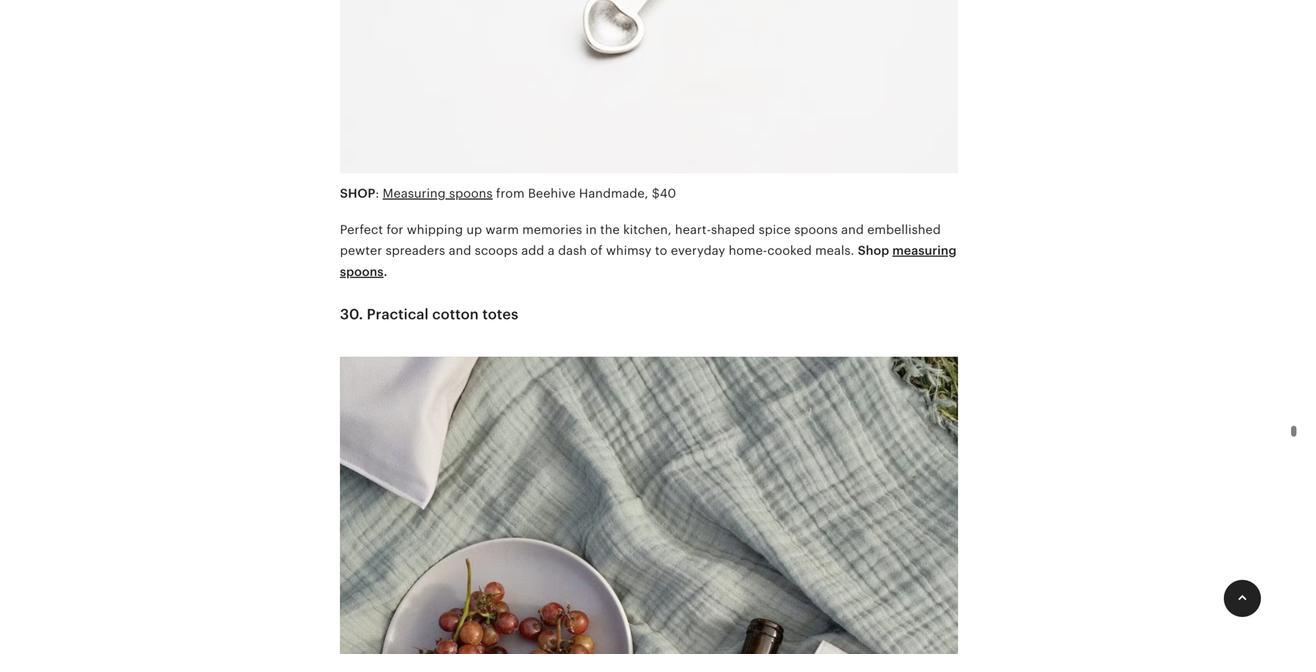 Task type: vqa. For each thing, say whether or not it's contained in the screenshot.
Selling to the right
no



Task type: locate. For each thing, give the bounding box(es) containing it.
1 vertical spatial and
[[449, 244, 471, 258]]

whipping
[[407, 223, 463, 237]]

and down up
[[449, 244, 471, 258]]

shaped
[[711, 223, 755, 237]]

the
[[600, 223, 620, 237]]

pewter
[[340, 244, 382, 258]]

practical wedding registry gift idea - cotton tote bags image
[[340, 347, 958, 655]]

cooked
[[767, 244, 812, 258]]

1 horizontal spatial and
[[841, 223, 864, 237]]

spoons up meals.
[[794, 223, 838, 237]]

scoops
[[475, 244, 518, 258]]

spreaders
[[386, 244, 445, 258]]

meals.
[[815, 244, 855, 258]]

0 horizontal spatial spoons
[[340, 265, 384, 279]]

kitchen,
[[623, 223, 672, 237]]

handmade,
[[579, 186, 649, 200]]

spoons up up
[[449, 186, 493, 200]]

and
[[841, 223, 864, 237], [449, 244, 471, 258]]

spoons down pewter
[[340, 265, 384, 279]]

whimsy
[[606, 244, 652, 258]]

and up meals.
[[841, 223, 864, 237]]

totes
[[482, 306, 519, 323]]

shop
[[858, 244, 893, 258]]

1 vertical spatial spoons
[[794, 223, 838, 237]]

shop : measuring spoons from beehive handmade, $40
[[340, 186, 676, 200]]

practical
[[367, 306, 429, 323]]

0 vertical spatial spoons
[[449, 186, 493, 200]]

measuring
[[893, 244, 957, 258]]

2 vertical spatial spoons
[[340, 265, 384, 279]]

memories
[[522, 223, 582, 237]]

to
[[655, 244, 668, 258]]

shop
[[340, 186, 375, 200]]

.
[[384, 265, 387, 279]]

in
[[586, 223, 597, 237]]

:
[[375, 186, 379, 200]]

spoons
[[449, 186, 493, 200], [794, 223, 838, 237], [340, 265, 384, 279]]

beehive
[[528, 186, 576, 200]]

1 horizontal spatial spoons
[[449, 186, 493, 200]]

warm
[[486, 223, 519, 237]]

spice
[[759, 223, 791, 237]]

2 horizontal spatial spoons
[[794, 223, 838, 237]]



Task type: describe. For each thing, give the bounding box(es) containing it.
cotton
[[432, 306, 479, 323]]

up
[[467, 223, 482, 237]]

embellished
[[867, 223, 941, 237]]

from
[[496, 186, 525, 200]]

heart-
[[675, 223, 711, 237]]

0 vertical spatial and
[[841, 223, 864, 237]]

practical wedding registry idea - heirloom measuring spoons and utensils image
[[340, 0, 958, 183]]

everyday
[[671, 244, 725, 258]]

measuring spoons link
[[340, 244, 957, 279]]

for
[[387, 223, 403, 237]]

perfect
[[340, 223, 383, 237]]

dash
[[558, 244, 587, 258]]

measuring
[[383, 186, 446, 200]]

$40
[[652, 186, 676, 200]]

30.
[[340, 306, 363, 323]]

add
[[521, 244, 544, 258]]

spoons inside the measuring spoons
[[340, 265, 384, 279]]

a
[[548, 244, 555, 258]]

measuring spoons
[[340, 244, 957, 279]]

measuring spoons link
[[383, 186, 493, 200]]

0 horizontal spatial and
[[449, 244, 471, 258]]

30. practical cotton totes
[[340, 306, 519, 323]]

spoons inside perfect for whipping up warm memories in the kitchen, heart-shaped spice spoons and embellished pewter spreaders and scoops add a dash of whimsy to everyday home-cooked meals.
[[794, 223, 838, 237]]

home-
[[729, 244, 767, 258]]

of
[[590, 244, 603, 258]]

perfect for whipping up warm memories in the kitchen, heart-shaped spice spoons and embellished pewter spreaders and scoops add a dash of whimsy to everyday home-cooked meals.
[[340, 223, 941, 258]]



